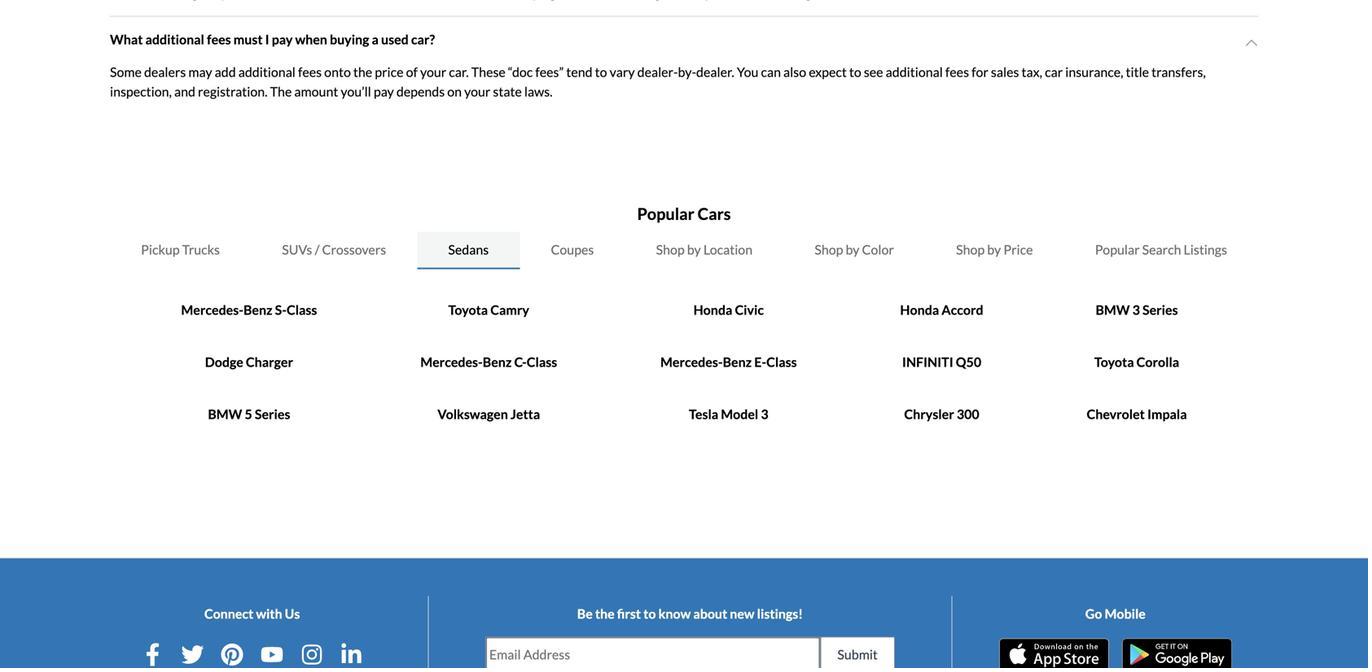 Task type: vqa. For each thing, say whether or not it's contained in the screenshot.
Deals within the the Used Kia Sorento 888 Great Deals out of 17,123 listings starting at $2,350
no



Task type: locate. For each thing, give the bounding box(es) containing it.
2 horizontal spatial by
[[988, 242, 1002, 257]]

2 horizontal spatial mercedes-
[[661, 354, 723, 370]]

volkswagen
[[438, 406, 508, 422]]

1 vertical spatial the
[[595, 606, 615, 622]]

2 horizontal spatial benz
[[723, 354, 752, 370]]

0 horizontal spatial shop
[[656, 242, 685, 257]]

2 horizontal spatial additional
[[886, 64, 943, 80]]

1 honda from the left
[[694, 302, 733, 318]]

honda for honda civic
[[694, 302, 733, 318]]

shop left price
[[957, 242, 985, 257]]

the up you'll
[[354, 64, 373, 80]]

1 horizontal spatial popular
[[1096, 242, 1140, 257]]

toyota left "corolla"
[[1095, 354, 1135, 370]]

by left price
[[988, 242, 1002, 257]]

0 horizontal spatial class
[[287, 302, 317, 318]]

amount
[[294, 83, 338, 99]]

0 horizontal spatial bmw
[[208, 406, 242, 422]]

pickup trucks
[[141, 242, 220, 257]]

1 horizontal spatial series
[[1143, 302, 1179, 318]]

fees left for
[[946, 64, 970, 80]]

laws.
[[525, 83, 553, 99]]

2 horizontal spatial shop
[[957, 242, 985, 257]]

honda
[[694, 302, 733, 318], [901, 302, 940, 318]]

mercedes- up tesla
[[661, 354, 723, 370]]

us
[[285, 606, 300, 622]]

additional up dealers
[[145, 31, 204, 47]]

1 horizontal spatial honda
[[901, 302, 940, 318]]

popular left 'cars'
[[638, 204, 695, 224]]

2 shop from the left
[[815, 242, 844, 257]]

1 vertical spatial pay
[[374, 83, 394, 99]]

impala
[[1148, 406, 1188, 422]]

1 shop from the left
[[656, 242, 685, 257]]

pay down 'price'
[[374, 83, 394, 99]]

1 vertical spatial series
[[255, 406, 290, 422]]

crossovers
[[322, 242, 386, 257]]

2 horizontal spatial fees
[[946, 64, 970, 80]]

may
[[189, 64, 212, 80]]

by left color
[[846, 242, 860, 257]]

1 horizontal spatial 3
[[1133, 302, 1141, 318]]

1 by from the left
[[688, 242, 701, 257]]

3 up toyota corolla
[[1133, 302, 1141, 318]]

be the first to know about new listings!
[[578, 606, 803, 622]]

1 horizontal spatial bmw
[[1096, 302, 1131, 318]]

series for bmw 3 series
[[1143, 302, 1179, 318]]

1 horizontal spatial mercedes-
[[421, 354, 483, 370]]

pay inside some dealers may add additional fees onto the price of your car. these "doc fees" tend to vary dealer-by-dealer. you can also expect to see additional fees for sales tax, car insurance, title transfers, inspection, and registration. the amount you'll pay depends on your state laws.
[[374, 83, 394, 99]]

0 vertical spatial pay
[[272, 31, 293, 47]]

0 horizontal spatial pay
[[272, 31, 293, 47]]

sales
[[992, 64, 1020, 80]]

dodge charger link
[[205, 354, 293, 370]]

0 horizontal spatial series
[[255, 406, 290, 422]]

transfers,
[[1152, 64, 1207, 80]]

fees up amount in the top of the page
[[298, 64, 322, 80]]

shop down popular cars
[[656, 242, 685, 257]]

additional up the
[[239, 64, 296, 80]]

what additional fees must i pay when buying a used car?
[[110, 31, 435, 47]]

by left location
[[688, 242, 701, 257]]

0 vertical spatial series
[[1143, 302, 1179, 318]]

popular
[[638, 204, 695, 224], [1096, 242, 1140, 257]]

linkedin image
[[340, 643, 363, 666]]

1 vertical spatial toyota
[[1095, 354, 1135, 370]]

0 horizontal spatial fees
[[207, 31, 231, 47]]

your down these
[[465, 83, 491, 99]]

honda civic
[[694, 302, 764, 318]]

twitter image
[[181, 643, 204, 666]]

bmw 3 series
[[1096, 302, 1179, 318]]

color
[[863, 242, 895, 257]]

3 shop from the left
[[957, 242, 985, 257]]

mercedes-
[[181, 302, 244, 318], [421, 354, 483, 370], [661, 354, 723, 370]]

submit
[[838, 647, 878, 662]]

additional right see
[[886, 64, 943, 80]]

0 horizontal spatial popular
[[638, 204, 695, 224]]

vary
[[610, 64, 635, 80]]

shop for shop by location
[[656, 242, 685, 257]]

mercedes- for mercedes-benz c-class
[[421, 354, 483, 370]]

connect with us
[[204, 606, 300, 622]]

fees left must
[[207, 31, 231, 47]]

to left the vary
[[595, 64, 607, 80]]

benz left 'e-'
[[723, 354, 752, 370]]

chevron down image
[[1246, 36, 1259, 49]]

facebook image
[[141, 643, 164, 666]]

honda left civic
[[694, 302, 733, 318]]

1 horizontal spatial your
[[465, 83, 491, 99]]

2 horizontal spatial class
[[767, 354, 797, 370]]

by for color
[[846, 242, 860, 257]]

0 horizontal spatial benz
[[244, 302, 273, 318]]

series for bmw 5 series
[[255, 406, 290, 422]]

infiniti q50 link
[[903, 354, 982, 370]]

onto
[[324, 64, 351, 80]]

the inside some dealers may add additional fees onto the price of your car. these "doc fees" tend to vary dealer-by-dealer. you can also expect to see additional fees for sales tax, car insurance, title transfers, inspection, and registration. the amount you'll pay depends on your state laws.
[[354, 64, 373, 80]]

bmw left 5
[[208, 406, 242, 422]]

popular for popular search listings
[[1096, 242, 1140, 257]]

class
[[287, 302, 317, 318], [527, 354, 557, 370], [767, 354, 797, 370]]

by-
[[678, 64, 697, 80]]

series right 5
[[255, 406, 290, 422]]

also
[[784, 64, 807, 80]]

additional
[[145, 31, 204, 47], [239, 64, 296, 80], [886, 64, 943, 80]]

mercedes- up dodge
[[181, 302, 244, 318]]

registration.
[[198, 83, 268, 99]]

to left see
[[850, 64, 862, 80]]

0 horizontal spatial mercedes-
[[181, 302, 244, 318]]

mercedes- up volkswagen
[[421, 354, 483, 370]]

benz for e-
[[723, 354, 752, 370]]

pickup
[[141, 242, 180, 257]]

0 horizontal spatial by
[[688, 242, 701, 257]]

your right of
[[420, 64, 447, 80]]

benz left s-
[[244, 302, 273, 318]]

car
[[1045, 64, 1063, 80]]

mercedes-benz c-class link
[[421, 354, 557, 370]]

dealers
[[144, 64, 186, 80]]

shop for shop by price
[[957, 242, 985, 257]]

mercedes-benz e-class link
[[661, 354, 797, 370]]

you
[[737, 64, 759, 80]]

1 horizontal spatial class
[[527, 354, 557, 370]]

depends
[[397, 83, 445, 99]]

bmw up toyota corolla
[[1096, 302, 1131, 318]]

get it on google play image
[[1123, 638, 1233, 668]]

see
[[864, 64, 884, 80]]

tax,
[[1022, 64, 1043, 80]]

1 vertical spatial popular
[[1096, 242, 1140, 257]]

title
[[1127, 64, 1150, 80]]

by
[[688, 242, 701, 257], [846, 242, 860, 257], [988, 242, 1002, 257]]

chevrolet impala link
[[1087, 406, 1188, 422]]

popular for popular cars
[[638, 204, 695, 224]]

shop for shop by color
[[815, 242, 844, 257]]

3 by from the left
[[988, 242, 1002, 257]]

honda accord
[[901, 302, 984, 318]]

0 vertical spatial your
[[420, 64, 447, 80]]

benz left c-
[[483, 354, 512, 370]]

0 horizontal spatial toyota
[[449, 302, 488, 318]]

dodge charger
[[205, 354, 293, 370]]

2 horizontal spatial to
[[850, 64, 862, 80]]

0 vertical spatial the
[[354, 64, 373, 80]]

bmw 5 series
[[208, 406, 290, 422]]

insurance,
[[1066, 64, 1124, 80]]

0 horizontal spatial honda
[[694, 302, 733, 318]]

the
[[270, 83, 292, 99]]

honda civic link
[[694, 302, 764, 318]]

your
[[420, 64, 447, 80], [465, 83, 491, 99]]

about
[[694, 606, 728, 622]]

toyota camry
[[449, 302, 530, 318]]

1 vertical spatial bmw
[[208, 406, 242, 422]]

the right be at the bottom
[[595, 606, 615, 622]]

3 right model
[[761, 406, 769, 422]]

bmw
[[1096, 302, 1131, 318], [208, 406, 242, 422]]

benz
[[244, 302, 273, 318], [483, 354, 512, 370], [723, 354, 752, 370]]

instagram image
[[300, 643, 323, 666]]

1 horizontal spatial shop
[[815, 242, 844, 257]]

fees"
[[536, 64, 564, 80]]

1 vertical spatial 3
[[761, 406, 769, 422]]

mercedes-benz s-class
[[181, 302, 317, 318]]

dealer-
[[638, 64, 678, 80]]

1 horizontal spatial to
[[644, 606, 656, 622]]

trucks
[[182, 242, 220, 257]]

0 vertical spatial popular
[[638, 204, 695, 224]]

chrysler 300 link
[[905, 406, 980, 422]]

to right "first"
[[644, 606, 656, 622]]

0 vertical spatial bmw
[[1096, 302, 1131, 318]]

tesla
[[689, 406, 719, 422]]

shop left color
[[815, 242, 844, 257]]

1 horizontal spatial fees
[[298, 64, 322, 80]]

benz for s-
[[244, 302, 273, 318]]

buying
[[330, 31, 369, 47]]

pinterest image
[[221, 643, 244, 666]]

2 by from the left
[[846, 242, 860, 257]]

1 horizontal spatial benz
[[483, 354, 512, 370]]

class for s-
[[287, 302, 317, 318]]

0 horizontal spatial the
[[354, 64, 373, 80]]

honda left accord
[[901, 302, 940, 318]]

popular left search
[[1096, 242, 1140, 257]]

1 horizontal spatial pay
[[374, 83, 394, 99]]

for
[[972, 64, 989, 80]]

0 horizontal spatial additional
[[145, 31, 204, 47]]

0 vertical spatial toyota
[[449, 302, 488, 318]]

1 horizontal spatial toyota
[[1095, 354, 1135, 370]]

series up "corolla"
[[1143, 302, 1179, 318]]

3
[[1133, 302, 1141, 318], [761, 406, 769, 422]]

first
[[617, 606, 641, 622]]

pay right the i
[[272, 31, 293, 47]]

model
[[721, 406, 759, 422]]

what
[[110, 31, 143, 47]]

/
[[315, 242, 320, 257]]

infiniti
[[903, 354, 954, 370]]

toyota left the camry
[[449, 302, 488, 318]]

toyota for toyota camry
[[449, 302, 488, 318]]

1 horizontal spatial by
[[846, 242, 860, 257]]

2 honda from the left
[[901, 302, 940, 318]]

1 vertical spatial your
[[465, 83, 491, 99]]

sedans
[[448, 242, 489, 257]]



Task type: describe. For each thing, give the bounding box(es) containing it.
chevrolet
[[1087, 406, 1146, 422]]

a
[[372, 31, 379, 47]]

price
[[1004, 242, 1034, 257]]

corolla
[[1137, 354, 1180, 370]]

with
[[256, 606, 282, 622]]

charger
[[246, 354, 293, 370]]

suvs / crossovers
[[282, 242, 386, 257]]

honda for honda accord
[[901, 302, 940, 318]]

used
[[381, 31, 409, 47]]

chevrolet impala
[[1087, 406, 1188, 422]]

toyota for toyota corolla
[[1095, 354, 1135, 370]]

class for c-
[[527, 354, 557, 370]]

toyota camry link
[[449, 302, 530, 318]]

chrysler 300
[[905, 406, 980, 422]]

connect
[[204, 606, 254, 622]]

be
[[578, 606, 593, 622]]

q50
[[956, 354, 982, 370]]

class for e-
[[767, 354, 797, 370]]

coupes
[[551, 242, 594, 257]]

these
[[472, 64, 506, 80]]

dodge
[[205, 354, 243, 370]]

0 horizontal spatial to
[[595, 64, 607, 80]]

by for location
[[688, 242, 701, 257]]

bmw for bmw 3 series
[[1096, 302, 1131, 318]]

state
[[493, 83, 522, 99]]

additional inside dropdown button
[[145, 31, 204, 47]]

search
[[1143, 242, 1182, 257]]

and
[[174, 83, 195, 99]]

s-
[[275, 302, 287, 318]]

Email Address email field
[[486, 638, 820, 668]]

download on the app store image
[[1000, 638, 1110, 668]]

youtube image
[[261, 643, 284, 666]]

toyota corolla
[[1095, 354, 1180, 370]]

bmw 5 series link
[[208, 406, 290, 422]]

fees inside dropdown button
[[207, 31, 231, 47]]

civic
[[735, 302, 764, 318]]

car.
[[449, 64, 469, 80]]

tend
[[567, 64, 593, 80]]

shop by location
[[656, 242, 753, 257]]

expect
[[809, 64, 847, 80]]

some dealers may add additional fees onto the price of your car. these "doc fees" tend to vary dealer-by-dealer. you can also expect to see additional fees for sales tax, car insurance, title transfers, inspection, and registration. the amount you'll pay depends on your state laws.
[[110, 64, 1207, 99]]

popular search listings
[[1096, 242, 1228, 257]]

mercedes-benz e-class
[[661, 354, 797, 370]]

infiniti q50
[[903, 354, 982, 370]]

new
[[730, 606, 755, 622]]

volkswagen jetta link
[[438, 406, 540, 422]]

go mobile
[[1086, 606, 1146, 622]]

of
[[406, 64, 418, 80]]

what additional fees must i pay when buying a used car? button
[[110, 17, 1259, 62]]

i
[[265, 31, 269, 47]]

mercedes-benz s-class link
[[181, 302, 317, 318]]

price
[[375, 64, 404, 80]]

benz for c-
[[483, 354, 512, 370]]

0 vertical spatial 3
[[1133, 302, 1141, 318]]

toyota corolla link
[[1095, 354, 1180, 370]]

300
[[957, 406, 980, 422]]

0 horizontal spatial 3
[[761, 406, 769, 422]]

dealer.
[[697, 64, 735, 80]]

suvs
[[282, 242, 312, 257]]

honda accord link
[[901, 302, 984, 318]]

accord
[[942, 302, 984, 318]]

mercedes- for mercedes-benz s-class
[[181, 302, 244, 318]]

tesla model 3
[[689, 406, 769, 422]]

you'll
[[341, 83, 371, 99]]

shop by color
[[815, 242, 895, 257]]

chrysler
[[905, 406, 955, 422]]

bmw 3 series link
[[1096, 302, 1179, 318]]

by for price
[[988, 242, 1002, 257]]

cars
[[698, 204, 731, 224]]

shop by price
[[957, 242, 1034, 257]]

pay inside dropdown button
[[272, 31, 293, 47]]

bmw for bmw 5 series
[[208, 406, 242, 422]]

1 horizontal spatial additional
[[239, 64, 296, 80]]

know
[[659, 606, 691, 622]]

mercedes- for mercedes-benz e-class
[[661, 354, 723, 370]]

camry
[[491, 302, 530, 318]]

some
[[110, 64, 142, 80]]

popular cars
[[638, 204, 731, 224]]

0 horizontal spatial your
[[420, 64, 447, 80]]

jetta
[[511, 406, 540, 422]]

can
[[761, 64, 781, 80]]

submit button
[[821, 637, 895, 668]]

"doc
[[508, 64, 533, 80]]

inspection,
[[110, 83, 172, 99]]

listings!
[[757, 606, 803, 622]]

1 horizontal spatial the
[[595, 606, 615, 622]]

mercedes-benz c-class
[[421, 354, 557, 370]]



